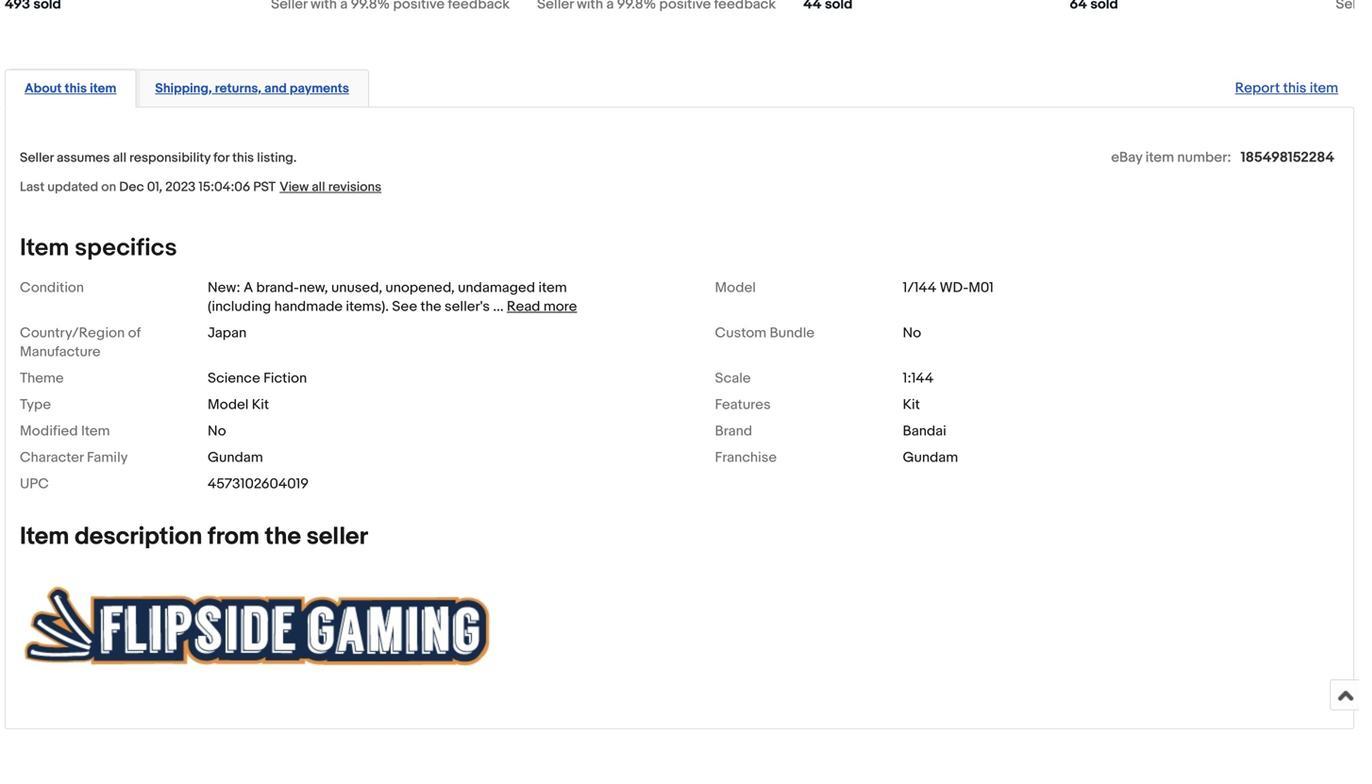 Task type: describe. For each thing, give the bounding box(es) containing it.
last updated on dec 01, 2023 15:04:06 pst view all revisions
[[20, 180, 382, 196]]

read more
[[507, 299, 577, 316]]

01,
[[147, 180, 162, 196]]

brand-
[[256, 280, 299, 297]]

(including
[[208, 299, 271, 316]]

item right report
[[1311, 80, 1339, 97]]

bandai
[[903, 423, 947, 440]]

manufacture
[[20, 344, 101, 361]]

custom
[[715, 325, 767, 342]]

new:
[[208, 280, 240, 297]]

and
[[264, 81, 287, 97]]

assumes
[[57, 150, 110, 166]]

shipping, returns, and payments
[[155, 81, 349, 97]]

modified item
[[20, 423, 110, 440]]

japan
[[208, 325, 247, 342]]

brand
[[715, 423, 753, 440]]

4573102604019
[[208, 476, 309, 493]]

report
[[1236, 80, 1281, 97]]

0 vertical spatial all
[[113, 150, 127, 166]]

item description from the seller
[[20, 523, 368, 552]]

condition
[[20, 280, 84, 297]]

read more button
[[507, 299, 577, 316]]

updated
[[47, 180, 98, 196]]

1 kit from the left
[[252, 397, 269, 414]]

the inside "new: a brand-new, unused, unopened, undamaged item (including handmade items). see the seller's ..."
[[421, 299, 442, 316]]

features
[[715, 397, 771, 414]]

about
[[25, 81, 62, 97]]

view
[[280, 180, 309, 196]]

science
[[208, 370, 260, 387]]

about this item
[[25, 81, 117, 97]]

model kit
[[208, 397, 269, 414]]

from
[[208, 523, 260, 552]]

1/144 wd-m01
[[903, 280, 994, 297]]

1 vertical spatial item
[[81, 423, 110, 440]]

family
[[87, 450, 128, 467]]

of
[[128, 325, 141, 342]]

items).
[[346, 299, 389, 316]]

report this item link
[[1226, 70, 1349, 106]]

franchise
[[715, 450, 777, 467]]

read
[[507, 299, 541, 316]]

new,
[[299, 280, 328, 297]]

seller's
[[445, 299, 490, 316]]

custom bundle
[[715, 325, 815, 342]]

fiction
[[264, 370, 307, 387]]

type
[[20, 397, 51, 414]]

item inside "new: a brand-new, unused, unopened, undamaged item (including handmade items). see the seller's ..."
[[539, 280, 567, 297]]

see
[[392, 299, 418, 316]]

15:04:06
[[199, 180, 250, 196]]

unused,
[[331, 280, 383, 297]]

description
[[75, 523, 202, 552]]

report this item
[[1236, 80, 1339, 97]]

seller
[[307, 523, 368, 552]]

number:
[[1178, 149, 1232, 166]]

2023
[[165, 180, 196, 196]]

responsibility
[[129, 150, 211, 166]]



Task type: vqa. For each thing, say whether or not it's contained in the screenshot.


Task type: locate. For each thing, give the bounding box(es) containing it.
ebay item number: 185498152284
[[1112, 149, 1335, 166]]

seller
[[20, 150, 54, 166]]

the
[[421, 299, 442, 316], [265, 523, 301, 552]]

revisions
[[328, 180, 382, 196]]

0 horizontal spatial kit
[[252, 397, 269, 414]]

gundam for franchise
[[903, 450, 959, 467]]

pst
[[253, 180, 276, 196]]

item inside button
[[90, 81, 117, 97]]

modified
[[20, 423, 78, 440]]

2 vertical spatial item
[[20, 523, 69, 552]]

0 vertical spatial no
[[903, 325, 922, 342]]

dec
[[119, 180, 144, 196]]

0 horizontal spatial this
[[65, 81, 87, 97]]

country/region of manufacture
[[20, 325, 141, 361]]

new: a brand-new, unused, unopened, undamaged item (including handmade items). see the seller's ...
[[208, 280, 567, 316]]

item
[[20, 234, 69, 263], [81, 423, 110, 440], [20, 523, 69, 552]]

seller assumes all responsibility for this listing.
[[20, 150, 297, 166]]

1 horizontal spatial gundam
[[903, 450, 959, 467]]

last
[[20, 180, 45, 196]]

no for custom bundle
[[903, 325, 922, 342]]

about this item button
[[25, 80, 117, 97]]

m01
[[969, 280, 994, 297]]

tab list containing about this item
[[5, 65, 1355, 108]]

item right about
[[90, 81, 117, 97]]

on
[[101, 180, 116, 196]]

item up more
[[539, 280, 567, 297]]

1 horizontal spatial no
[[903, 325, 922, 342]]

1 vertical spatial model
[[208, 397, 249, 414]]

None text field
[[5, 0, 61, 14], [804, 0, 853, 14], [5, 0, 61, 14], [804, 0, 853, 14]]

1 vertical spatial no
[[208, 423, 226, 440]]

model up custom
[[715, 280, 756, 297]]

0 horizontal spatial gundam
[[208, 450, 263, 467]]

undamaged
[[458, 280, 536, 297]]

for
[[214, 150, 229, 166]]

item right ebay
[[1146, 149, 1175, 166]]

specifics
[[75, 234, 177, 263]]

0 vertical spatial model
[[715, 280, 756, 297]]

1 vertical spatial the
[[265, 523, 301, 552]]

shipping, returns, and payments button
[[155, 80, 349, 97]]

1 horizontal spatial all
[[312, 180, 325, 196]]

0 horizontal spatial the
[[265, 523, 301, 552]]

item for description
[[20, 523, 69, 552]]

gundam up 4573102604019
[[208, 450, 263, 467]]

payments
[[290, 81, 349, 97]]

no
[[903, 325, 922, 342], [208, 423, 226, 440]]

0 horizontal spatial model
[[208, 397, 249, 414]]

upc
[[20, 476, 49, 493]]

1 horizontal spatial kit
[[903, 397, 921, 414]]

185498152284
[[1242, 149, 1335, 166]]

0 horizontal spatial all
[[113, 150, 127, 166]]

this for about
[[65, 81, 87, 97]]

model for model
[[715, 280, 756, 297]]

2 horizontal spatial this
[[1284, 80, 1307, 97]]

listing.
[[257, 150, 297, 166]]

returns,
[[215, 81, 262, 97]]

kit down 1:144
[[903, 397, 921, 414]]

item specifics
[[20, 234, 177, 263]]

no up 1:144
[[903, 325, 922, 342]]

item for specifics
[[20, 234, 69, 263]]

view all revisions link
[[276, 179, 382, 196]]

...
[[493, 299, 504, 316]]

this
[[1284, 80, 1307, 97], [65, 81, 87, 97], [232, 150, 254, 166]]

this for report
[[1284, 80, 1307, 97]]

item up family
[[81, 423, 110, 440]]

gundam down bandai
[[903, 450, 959, 467]]

handmade
[[274, 299, 343, 316]]

1 vertical spatial all
[[312, 180, 325, 196]]

item
[[1311, 80, 1339, 97], [90, 81, 117, 97], [1146, 149, 1175, 166], [539, 280, 567, 297]]

1 gundam from the left
[[208, 450, 263, 467]]

no for modified item
[[208, 423, 226, 440]]

all
[[113, 150, 127, 166], [312, 180, 325, 196]]

more
[[544, 299, 577, 316]]

0 horizontal spatial no
[[208, 423, 226, 440]]

country/region
[[20, 325, 125, 342]]

all up on
[[113, 150, 127, 166]]

a
[[244, 280, 253, 297]]

0 vertical spatial item
[[20, 234, 69, 263]]

the right "from"
[[265, 523, 301, 552]]

None text field
[[271, 0, 510, 14], [538, 0, 776, 14], [1070, 0, 1119, 14], [1337, 0, 1360, 14], [271, 0, 510, 14], [538, 0, 776, 14], [1070, 0, 1119, 14], [1337, 0, 1360, 14]]

no down model kit
[[208, 423, 226, 440]]

character
[[20, 450, 84, 467]]

model for model kit
[[208, 397, 249, 414]]

1 horizontal spatial model
[[715, 280, 756, 297]]

character family
[[20, 450, 128, 467]]

0 vertical spatial the
[[421, 299, 442, 316]]

model
[[715, 280, 756, 297], [208, 397, 249, 414]]

scale
[[715, 370, 751, 387]]

1 horizontal spatial the
[[421, 299, 442, 316]]

all right view
[[312, 180, 325, 196]]

1/144
[[903, 280, 937, 297]]

shipping,
[[155, 81, 212, 97]]

science fiction
[[208, 370, 307, 387]]

the down unopened, on the top
[[421, 299, 442, 316]]

2 gundam from the left
[[903, 450, 959, 467]]

kit
[[252, 397, 269, 414], [903, 397, 921, 414]]

this inside button
[[65, 81, 87, 97]]

unopened,
[[386, 280, 455, 297]]

tab list
[[5, 65, 1355, 108]]

model down science
[[208, 397, 249, 414]]

2 kit from the left
[[903, 397, 921, 414]]

1 horizontal spatial this
[[232, 150, 254, 166]]

this right the for
[[232, 150, 254, 166]]

ebay
[[1112, 149, 1143, 166]]

this right about
[[65, 81, 87, 97]]

item up the condition at the top left
[[20, 234, 69, 263]]

wd-
[[940, 280, 969, 297]]

kit down science fiction
[[252, 397, 269, 414]]

1:144
[[903, 370, 934, 387]]

item down upc
[[20, 523, 69, 552]]

gundam
[[208, 450, 263, 467], [903, 450, 959, 467]]

this right report
[[1284, 80, 1307, 97]]

gundam for character family
[[208, 450, 263, 467]]

bundle
[[770, 325, 815, 342]]

theme
[[20, 370, 64, 387]]



